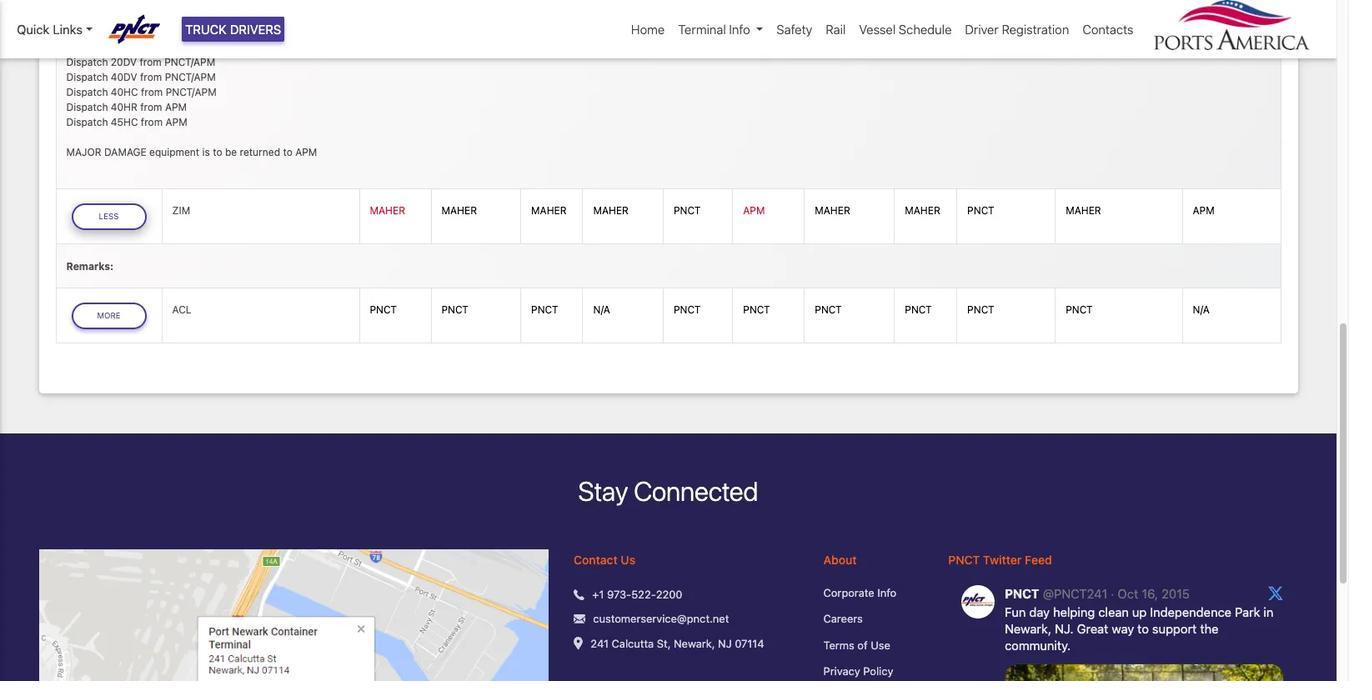 Task type: locate. For each thing, give the bounding box(es) containing it.
dispatch left 40dv
[[66, 71, 108, 83]]

45hc
[[111, 116, 138, 128]]

pnct/apm
[[164, 56, 215, 68], [165, 71, 216, 83], [166, 86, 216, 98]]

3 dispatch from the top
[[66, 86, 108, 98]]

1 horizontal spatial n/a
[[1193, 304, 1210, 316]]

remarks:
[[66, 41, 114, 53], [66, 260, 114, 272]]

terms of use link
[[823, 637, 923, 654]]

dispatch left "40hr"
[[66, 101, 108, 113]]

terms
[[823, 638, 854, 652]]

info for terminal info
[[729, 22, 750, 37]]

dispatch
[[66, 56, 108, 68], [66, 71, 108, 83], [66, 86, 108, 98], [66, 101, 108, 113], [66, 116, 108, 128]]

973-
[[607, 587, 631, 601]]

from
[[140, 56, 162, 68], [140, 71, 162, 83], [141, 86, 163, 98], [140, 101, 162, 113], [141, 116, 163, 128]]

20dv
[[111, 56, 137, 68]]

newark,
[[674, 637, 715, 650]]

of
[[857, 638, 868, 652]]

1 remarks: from the top
[[66, 41, 114, 53]]

1 maher from the left
[[370, 205, 405, 217]]

1 vertical spatial info
[[877, 586, 896, 599]]

0 horizontal spatial n/a
[[593, 304, 610, 316]]

+1 973-522-2200 link
[[592, 587, 682, 603]]

feed
[[1025, 552, 1052, 567]]

drivers
[[230, 22, 281, 37]]

info
[[729, 22, 750, 37], [877, 586, 896, 599]]

7 maher from the left
[[1066, 205, 1101, 217]]

to inside "remarks: all specialized equipment and 20' reefers return to apm. dispatch 20dv from pnct/apm dispatch 40dv from pnct/apm dispatch 40hc from pnct/apm dispatch 40hr from apm dispatch 45hc from apm"
[[349, 41, 359, 53]]

more
[[97, 311, 121, 320]]

0 vertical spatial remarks:
[[66, 41, 114, 53]]

from down specialized
[[140, 56, 162, 68]]

from right "40hr"
[[140, 101, 162, 113]]

1 horizontal spatial info
[[877, 586, 896, 599]]

home link
[[624, 13, 671, 45]]

dispatch left 20dv in the top left of the page
[[66, 56, 108, 68]]

terminal info
[[678, 22, 750, 37]]

1 n/a from the left
[[593, 304, 610, 316]]

connected
[[634, 475, 758, 507]]

acl
[[172, 304, 191, 316]]

dispatch left 40hc
[[66, 86, 108, 98]]

remarks: inside "remarks: all specialized equipment and 20' reefers return to apm. dispatch 20dv from pnct/apm dispatch 40dv from pnct/apm dispatch 40hc from pnct/apm dispatch 40hr from apm dispatch 45hc from apm"
[[66, 41, 114, 53]]

quick
[[17, 22, 50, 37]]

driver registration
[[965, 22, 1069, 37]]

0 vertical spatial info
[[729, 22, 750, 37]]

2200
[[656, 587, 682, 601]]

2 horizontal spatial to
[[349, 41, 359, 53]]

40hr
[[111, 101, 137, 113]]

maher
[[370, 205, 405, 217], [441, 205, 477, 217], [531, 205, 567, 217], [593, 205, 629, 217], [815, 205, 850, 217], [905, 205, 940, 217], [1066, 205, 1101, 217]]

0 horizontal spatial to
[[213, 146, 222, 158]]

0 horizontal spatial info
[[729, 22, 750, 37]]

info right terminal
[[729, 22, 750, 37]]

1 vertical spatial remarks:
[[66, 260, 114, 272]]

rail link
[[819, 13, 852, 45]]

remarks: all specialized equipment and 20' reefers return to apm. dispatch 20dv from pnct/apm dispatch 40dv from pnct/apm dispatch 40hc from pnct/apm dispatch 40hr from apm dispatch 45hc from apm
[[66, 41, 386, 128]]

to right is
[[213, 146, 222, 158]]

n/a
[[593, 304, 610, 316], [1193, 304, 1210, 316]]

careers link
[[823, 611, 923, 627]]

privacy
[[823, 665, 860, 678]]

to
[[349, 41, 359, 53], [213, 146, 222, 158], [283, 146, 292, 158]]

truck
[[185, 22, 227, 37]]

rail
[[826, 22, 846, 37]]

contact
[[574, 552, 618, 567]]

safety
[[777, 22, 812, 37]]

return
[[318, 41, 347, 53]]

contact us
[[574, 552, 635, 567]]

stay
[[578, 475, 628, 507]]

remarks: down less dropdown button
[[66, 260, 114, 272]]

vessel schedule
[[859, 22, 952, 37]]

all
[[116, 41, 128, 53]]

to left the apm.
[[349, 41, 359, 53]]

equipment
[[188, 41, 238, 53]]

stay connected
[[578, 475, 758, 507]]

equipment
[[149, 146, 199, 158]]

2 n/a from the left
[[1193, 304, 1210, 316]]

vessel schedule link
[[852, 13, 958, 45]]

info up careers link
[[877, 586, 896, 599]]

522-
[[631, 587, 656, 601]]

1 dispatch from the top
[[66, 56, 108, 68]]

quick links
[[17, 22, 82, 37]]

returned
[[240, 146, 280, 158]]

safety link
[[770, 13, 819, 45]]

corporate info
[[823, 586, 896, 599]]

vessel
[[859, 22, 896, 37]]

2 remarks: from the top
[[66, 260, 114, 272]]

about
[[823, 552, 857, 567]]

dispatch up major
[[66, 116, 108, 128]]

schedule
[[899, 22, 952, 37]]

remarks: down the links
[[66, 41, 114, 53]]

terms of use
[[823, 638, 890, 652]]

less
[[99, 212, 119, 221]]

pnct
[[674, 205, 701, 217], [967, 205, 994, 217], [370, 304, 397, 316], [441, 304, 469, 316], [531, 304, 558, 316], [674, 304, 701, 316], [743, 304, 770, 316], [815, 304, 842, 316], [905, 304, 932, 316], [967, 304, 994, 316], [1066, 304, 1093, 316], [948, 552, 980, 567]]

apm
[[165, 101, 187, 113], [165, 116, 187, 128], [295, 146, 317, 158], [743, 205, 765, 217], [1193, 205, 1215, 217]]

20'
[[261, 41, 276, 53]]

pnct twitter feed
[[948, 552, 1052, 567]]

to right returned
[[283, 146, 292, 158]]



Task type: vqa. For each thing, say whether or not it's contained in the screenshot.
'40DV'
yes



Task type: describe. For each thing, give the bounding box(es) containing it.
more button
[[71, 303, 146, 330]]

info for corporate info
[[877, 586, 896, 599]]

major
[[66, 146, 101, 158]]

5 maher from the left
[[815, 205, 850, 217]]

remarks: for remarks: all specialized equipment and 20' reefers return to apm. dispatch 20dv from pnct/apm dispatch 40dv from pnct/apm dispatch 40hc from pnct/apm dispatch 40hr from apm dispatch 45hc from apm
[[66, 41, 114, 53]]

is
[[202, 146, 210, 158]]

customerservice@pnct.net link
[[593, 611, 729, 627]]

privacy policy link
[[823, 664, 923, 680]]

contacts
[[1082, 22, 1133, 37]]

from right 40hc
[[141, 86, 163, 98]]

2 vertical spatial pnct/apm
[[166, 86, 216, 98]]

40hc
[[111, 86, 138, 98]]

less button
[[71, 204, 146, 230]]

5 dispatch from the top
[[66, 116, 108, 128]]

st,
[[657, 637, 671, 650]]

be
[[225, 146, 237, 158]]

driver registration link
[[958, 13, 1076, 45]]

quick links link
[[17, 20, 92, 39]]

241 calcutta st, newark, nj 07114
[[591, 637, 764, 650]]

damage
[[104, 146, 146, 158]]

241
[[591, 637, 609, 650]]

241 calcutta st, newark, nj 07114 link
[[591, 636, 764, 652]]

privacy policy
[[823, 665, 893, 678]]

specialized
[[131, 41, 185, 53]]

truck drivers
[[185, 22, 281, 37]]

major damage equipment is to be returned to apm
[[66, 146, 317, 158]]

policy
[[863, 665, 893, 678]]

us
[[621, 552, 635, 567]]

40dv
[[111, 71, 137, 83]]

twitter
[[983, 552, 1022, 567]]

4 maher from the left
[[593, 205, 629, 217]]

07114
[[735, 637, 764, 650]]

registration
[[1002, 22, 1069, 37]]

terminal
[[678, 22, 726, 37]]

4 dispatch from the top
[[66, 101, 108, 113]]

1 vertical spatial pnct/apm
[[165, 71, 216, 83]]

driver
[[965, 22, 999, 37]]

0 vertical spatial pnct/apm
[[164, 56, 215, 68]]

from right 45hc
[[141, 116, 163, 128]]

calcutta
[[612, 637, 654, 650]]

careers
[[823, 612, 863, 625]]

6 maher from the left
[[905, 205, 940, 217]]

+1 973-522-2200
[[592, 587, 682, 601]]

and
[[241, 41, 258, 53]]

use
[[871, 638, 890, 652]]

terminal info link
[[671, 13, 770, 45]]

from right 40dv
[[140, 71, 162, 83]]

apm.
[[362, 41, 386, 53]]

2 maher from the left
[[441, 205, 477, 217]]

reefers
[[279, 41, 315, 53]]

2 dispatch from the top
[[66, 71, 108, 83]]

zim
[[172, 205, 190, 217]]

nj
[[718, 637, 732, 650]]

3 maher from the left
[[531, 205, 567, 217]]

contacts link
[[1076, 13, 1140, 45]]

remarks: for remarks:
[[66, 260, 114, 272]]

corporate
[[823, 586, 874, 599]]

truck drivers link
[[182, 17, 285, 42]]

+1
[[592, 587, 604, 601]]

home
[[631, 22, 665, 37]]

corporate info link
[[823, 585, 923, 601]]

1 horizontal spatial to
[[283, 146, 292, 158]]

customerservice@pnct.net
[[593, 612, 729, 625]]

links
[[53, 22, 82, 37]]



